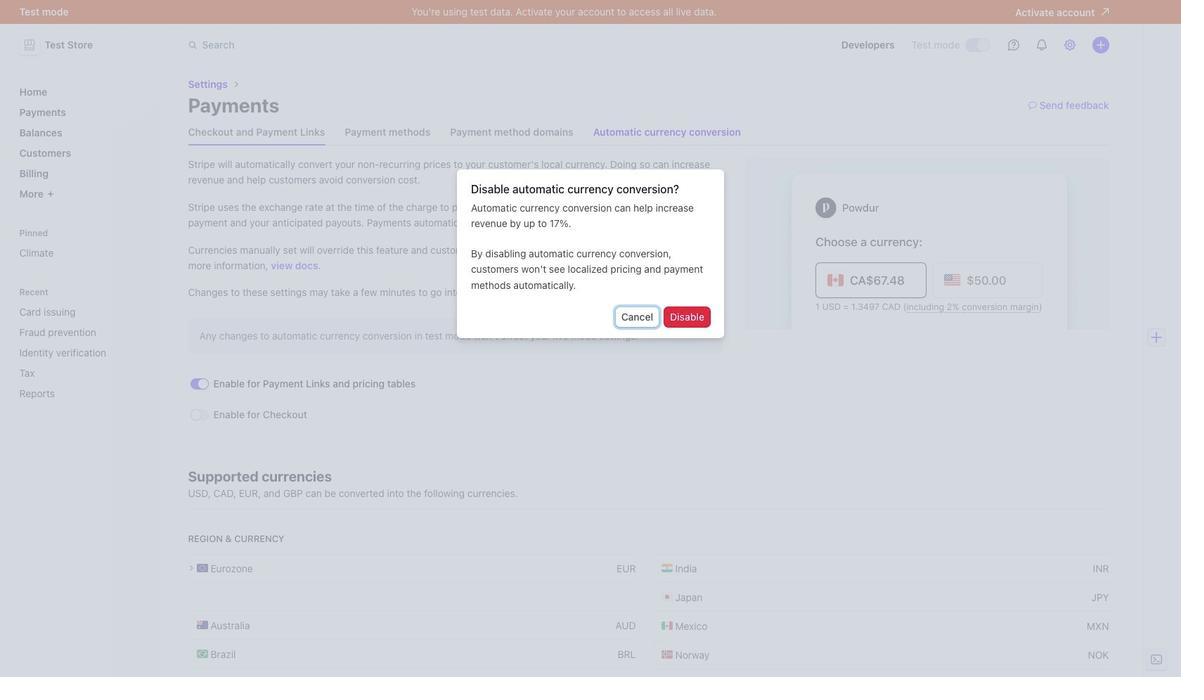 Task type: vqa. For each thing, say whether or not it's contained in the screenshot.
JP image on the bottom
yes



Task type: describe. For each thing, give the bounding box(es) containing it.
no image
[[661, 649, 673, 661]]

mx image
[[661, 620, 673, 632]]

au image
[[197, 620, 208, 631]]



Task type: locate. For each thing, give the bounding box(es) containing it.
1 recent element from the top
[[14, 287, 152, 405]]

core navigation links element
[[14, 80, 152, 205]]

a customer in canada views a price localized from usd to cad image
[[746, 157, 1109, 330]]

2 recent element from the top
[[14, 300, 152, 405]]

recent element
[[14, 287, 152, 405], [14, 300, 152, 405]]

br image
[[197, 649, 208, 660]]

pinned element
[[14, 228, 152, 264]]

None search field
[[180, 32, 576, 58]]

jp image
[[661, 592, 673, 603]]

eu image
[[197, 563, 208, 574]]

tab list
[[188, 120, 1109, 146]]

in image
[[661, 563, 673, 574]]



